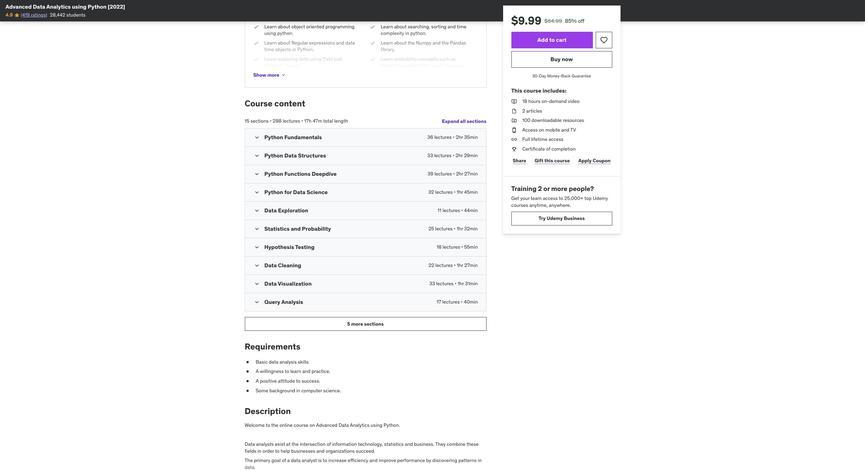 Task type: locate. For each thing, give the bounding box(es) containing it.
1 27min from the top
[[465, 171, 478, 177]]

2 vertical spatial more
[[351, 321, 363, 327]]

1 vertical spatial more
[[552, 184, 568, 193]]

0 vertical spatial access
[[549, 136, 564, 143]]

40min
[[464, 299, 478, 305]]

python for data science
[[265, 189, 328, 196]]

expressions
[[310, 40, 335, 46]]

7 small image from the top
[[254, 262, 260, 269]]

0 vertical spatial course
[[524, 87, 542, 94]]

to up anywhere. at top right
[[559, 195, 564, 202]]

• left 40min on the right bottom
[[461, 299, 463, 305]]

0 vertical spatial udemy
[[593, 195, 609, 202]]

python. inside learn about searching, sorting and time complexity in python.
[[411, 30, 427, 36]]

25
[[429, 226, 434, 232]]

expand all sections button
[[442, 114, 487, 128]]

python. up 'objects'
[[265, 14, 281, 20]]

32min
[[465, 226, 478, 232]]

lectures down 36 lectures • 2hr 35min
[[435, 152, 452, 159]]

learn inside learn about the creation of functions in python.
[[381, 7, 393, 13]]

1 horizontal spatial sections
[[364, 321, 384, 327]]

get
[[512, 195, 520, 202]]

completion
[[552, 146, 576, 152]]

small image for python
[[254, 152, 260, 159]]

1 vertical spatial 2
[[538, 184, 542, 193]]

data down learn about regular expressions and date time objects in python.
[[299, 56, 309, 62]]

xsmall image left access
[[512, 127, 517, 134]]

0 vertical spatial library.
[[381, 46, 395, 53]]

about inside learn about the numpy and the pandas library.
[[395, 40, 407, 46]]

$64.99
[[545, 17, 563, 24]]

1 vertical spatial advanced
[[316, 422, 338, 429]]

1 small image from the top
[[254, 152, 260, 159]]

1 horizontal spatial advanced
[[316, 422, 338, 429]]

1 a from the top
[[256, 369, 259, 375]]

30-
[[533, 73, 540, 78]]

more inside show more button
[[268, 72, 279, 78]]

query analysis
[[265, 299, 303, 306]]

small image for hypothesis testing
[[254, 244, 260, 251]]

small image for python for data science
[[254, 189, 260, 196]]

and right 'sorting'
[[448, 23, 456, 30]]

udemy right the top
[[593, 195, 609, 202]]

increase
[[329, 458, 347, 464]]

library. down exploring on the top left
[[285, 63, 299, 69]]

learn for learn about the creation of functions in python.
[[381, 7, 393, 13]]

27min
[[465, 171, 478, 177], [465, 262, 478, 269]]

learn inside learn about the different data structures of python.
[[265, 7, 277, 13]]

lectures for python for data science
[[436, 189, 453, 195]]

lectures for python fundamentals
[[435, 134, 452, 140]]

1 horizontal spatial more
[[351, 321, 363, 327]]

gift this course link
[[534, 154, 572, 168]]

1hr left 45min
[[457, 189, 463, 195]]

more inside training 2 or more people? get your team access to 25,000+ top udemy courses anytime, anywhere.
[[552, 184, 568, 193]]

learn inside learn exploring data using dabl and sweetviz library.
[[265, 56, 277, 62]]

data up fields
[[245, 441, 255, 448]]

hypothesis
[[265, 244, 294, 251]]

2 small image from the top
[[254, 171, 260, 178]]

the for learn about the different data structures of python.
[[292, 7, 299, 13]]

expand all sections
[[442, 118, 487, 124]]

0 vertical spatial analytics
[[46, 3, 71, 10]]

0 vertical spatial more
[[268, 72, 279, 78]]

learn inside learn about searching, sorting and time complexity in python.
[[381, 23, 393, 30]]

objects
[[275, 46, 291, 53]]

python. down object
[[277, 30, 294, 36]]

course right "online"
[[294, 422, 309, 429]]

of left a
[[282, 458, 286, 464]]

xsmall image for access on mobile and tv
[[512, 127, 517, 134]]

a for a positive attitude to success.
[[256, 378, 259, 384]]

a down basic
[[256, 369, 259, 375]]

python. down regular
[[298, 46, 314, 53]]

sweetviz
[[265, 63, 284, 69]]

45min
[[465, 189, 478, 195]]

learn inside learn probability concepts such as conditional probability, bayes theorem.
[[381, 56, 393, 62]]

0 vertical spatial python.
[[298, 46, 314, 53]]

2hr up 32 lectures • 1hr 45min
[[456, 171, 464, 177]]

data inside data analysts exist at the intersection of information technology, statistics and business. they combine these fields in order to help businesses and organizations succeed. the primary goal of a data analyst is to increase efficiency and improve performance by discovering patterns in data.
[[291, 458, 301, 464]]

to
[[550, 36, 555, 43], [559, 195, 564, 202], [285, 369, 289, 375], [296, 378, 301, 384], [266, 422, 270, 429], [275, 448, 280, 454], [323, 458, 327, 464]]

learn for learn about object oriented programming using python.
[[265, 23, 277, 30]]

5 small image from the top
[[254, 226, 260, 233]]

about for learn about the different data structures of python.
[[278, 7, 291, 13]]

lectures right 298
[[283, 118, 300, 124]]

2hr left 29min
[[456, 152, 463, 159]]

0 horizontal spatial analytics
[[46, 3, 71, 10]]

1 horizontal spatial udemy
[[593, 195, 609, 202]]

more
[[268, 72, 279, 78], [552, 184, 568, 193], [351, 321, 363, 327]]

4 small image from the top
[[254, 207, 260, 214]]

and right the numpy
[[433, 40, 441, 46]]

33 down 36
[[428, 152, 433, 159]]

xsmall image for a positive attitude to success.
[[245, 378, 250, 385]]

access down mobile
[[549, 136, 564, 143]]

python for python functions deepdive
[[265, 170, 283, 177]]

using up students
[[72, 3, 87, 10]]

0 vertical spatial 2
[[523, 108, 526, 114]]

1 vertical spatial course
[[555, 158, 570, 164]]

small image for data
[[254, 281, 260, 288]]

in inside learn about searching, sorting and time complexity in python.
[[406, 30, 410, 36]]

sections inside dropdown button
[[467, 118, 487, 124]]

functions
[[441, 7, 461, 13]]

success.
[[302, 378, 320, 384]]

library. inside learn exploring data using dabl and sweetviz library.
[[285, 63, 299, 69]]

0 horizontal spatial time
[[265, 46, 274, 53]]

• for data exploration
[[462, 207, 463, 214]]

1 horizontal spatial time
[[457, 23, 467, 30]]

• for python for data science
[[454, 189, 456, 195]]

lectures right '22' at bottom
[[436, 262, 453, 269]]

a up some
[[256, 378, 259, 384]]

0 horizontal spatial python.
[[298, 46, 314, 53]]

6 small image from the top
[[254, 244, 260, 251]]

time
[[457, 23, 467, 30], [265, 46, 274, 53]]

lectures for data cleaning
[[436, 262, 453, 269]]

the right 'at'
[[292, 441, 299, 448]]

0 horizontal spatial course
[[294, 422, 309, 429]]

xsmall image for 2 articles
[[512, 108, 517, 114]]

analysis
[[280, 359, 297, 365]]

and left date
[[336, 40, 344, 46]]

18 down 25 lectures • 1hr 32min in the top of the page
[[437, 244, 442, 250]]

1 horizontal spatial analytics
[[350, 422, 370, 429]]

python. up 'complexity'
[[381, 14, 397, 20]]

1 vertical spatial library.
[[285, 63, 299, 69]]

basic
[[256, 359, 268, 365]]

data right different
[[319, 7, 329, 13]]

2 horizontal spatial course
[[555, 158, 570, 164]]

• left '55min' on the right bottom of the page
[[462, 244, 463, 250]]

about inside learn about the different data structures of python.
[[278, 7, 291, 13]]

sections right all
[[467, 118, 487, 124]]

0 horizontal spatial library.
[[285, 63, 299, 69]]

1 vertical spatial a
[[256, 378, 259, 384]]

demand
[[550, 98, 567, 104]]

in down analysts
[[258, 448, 262, 454]]

library. for about
[[381, 46, 395, 53]]

technology,
[[358, 441, 383, 448]]

• for statistics and probability
[[454, 226, 456, 232]]

and left "tv"
[[562, 127, 570, 133]]

course
[[524, 87, 542, 94], [555, 158, 570, 164], [294, 422, 309, 429]]

buy now button
[[512, 51, 613, 68]]

python.
[[265, 14, 281, 20], [381, 14, 397, 20], [277, 30, 294, 36], [411, 30, 427, 36]]

small image
[[254, 134, 260, 141], [254, 171, 260, 178], [254, 189, 260, 196], [254, 207, 260, 214], [254, 226, 260, 233], [254, 244, 260, 251], [254, 262, 260, 269]]

to left the learn
[[285, 369, 289, 375]]

python left for
[[265, 189, 283, 196]]

1 horizontal spatial course
[[524, 87, 542, 94]]

18 for 18 hours on-demand video
[[523, 98, 528, 104]]

on up full lifetime access
[[539, 127, 545, 133]]

1 horizontal spatial library.
[[381, 46, 395, 53]]

in right functions at the right of the page
[[462, 7, 466, 13]]

combine
[[447, 441, 466, 448]]

• left 31min at bottom right
[[455, 281, 457, 287]]

1 horizontal spatial on
[[539, 127, 545, 133]]

2 a from the top
[[256, 378, 259, 384]]

python for python data structures
[[265, 152, 283, 159]]

18
[[523, 98, 528, 104], [437, 244, 442, 250]]

small image for data exploration
[[254, 207, 260, 214]]

analytics up 28,442
[[46, 3, 71, 10]]

regular
[[292, 40, 308, 46]]

2 27min from the top
[[465, 262, 478, 269]]

33 down '22' at bottom
[[430, 281, 435, 287]]

lectures for statistics and probability
[[436, 226, 453, 232]]

0 horizontal spatial 18
[[437, 244, 442, 250]]

the for learn about the numpy and the pandas library.
[[408, 40, 415, 46]]

2 small image from the top
[[254, 281, 260, 288]]

python down the python fundamentals
[[265, 152, 283, 159]]

1 vertical spatial python.
[[384, 422, 400, 429]]

guarantee
[[572, 73, 592, 78]]

share button
[[512, 154, 528, 168]]

and inside learn exploring data using dabl and sweetviz library.
[[334, 56, 342, 62]]

time inside learn about regular expressions and date time objects in python.
[[265, 46, 274, 53]]

xsmall image for basic data analysis skills
[[245, 359, 250, 366]]

in down regular
[[293, 46, 296, 53]]

1 vertical spatial 27min
[[465, 262, 478, 269]]

35min
[[465, 134, 478, 140]]

lectures right 17
[[443, 299, 460, 305]]

analytics up the technology,
[[350, 422, 370, 429]]

analytics
[[46, 3, 71, 10], [350, 422, 370, 429]]

sections inside button
[[364, 321, 384, 327]]

time left 'objects'
[[265, 46, 274, 53]]

to inside training 2 or more people? get your team access to 25,000+ top udemy courses anytime, anywhere.
[[559, 195, 564, 202]]

0 vertical spatial a
[[256, 369, 259, 375]]

2hr for deepdive
[[456, 171, 464, 177]]

1hr for statistics and probability
[[457, 226, 463, 232]]

learn inside learn about object oriented programming using python.
[[265, 23, 277, 30]]

data right for
[[293, 189, 306, 196]]

lifetime
[[532, 136, 548, 143]]

27min down '55min' on the right bottom of the page
[[465, 262, 478, 269]]

0 horizontal spatial sections
[[251, 118, 269, 124]]

the left creation
[[408, 7, 415, 13]]

1hr down 18 lectures • 55min
[[457, 262, 464, 269]]

about for learn about searching, sorting and time complexity in python.
[[395, 23, 407, 30]]

xsmall image for 18 hours on-demand video
[[512, 98, 517, 105]]

2hr left 35min
[[456, 134, 463, 140]]

2 vertical spatial small image
[[254, 299, 260, 306]]

• up the 33 lectures • 1hr 31min at bottom
[[454, 262, 456, 269]]

articles
[[527, 108, 543, 114]]

query
[[265, 299, 280, 306]]

date
[[346, 40, 355, 46]]

access down or
[[543, 195, 558, 202]]

1 vertical spatial on
[[310, 422, 315, 429]]

about inside learn about object oriented programming using python.
[[278, 23, 291, 30]]

anywhere.
[[549, 202, 571, 208]]

statistics
[[265, 225, 290, 232]]

1 vertical spatial small image
[[254, 281, 260, 288]]

they
[[436, 441, 446, 448]]

about for learn about the numpy and the pandas library.
[[395, 40, 407, 46]]

hypothesis testing
[[265, 244, 315, 251]]

0 vertical spatial on
[[539, 127, 545, 133]]

in inside learn about the creation of functions in python.
[[462, 7, 466, 13]]

5
[[348, 321, 350, 327]]

0 vertical spatial 27min
[[465, 171, 478, 177]]

library. inside learn about the numpy and the pandas library.
[[381, 46, 395, 53]]

on
[[539, 127, 545, 133], [310, 422, 315, 429]]

advanced up "intersection" on the bottom left of page
[[316, 422, 338, 429]]

and down exploration
[[291, 225, 301, 232]]

learn for learn about regular expressions and date time objects in python.
[[265, 40, 277, 46]]

xsmall image for a willingness to learn and practice.
[[245, 369, 250, 375]]

small image for data cleaning
[[254, 262, 260, 269]]

1 vertical spatial 33
[[430, 281, 435, 287]]

python down 298
[[265, 134, 283, 141]]

and right dabl
[[334, 56, 342, 62]]

3 small image from the top
[[254, 189, 260, 196]]

dabl
[[323, 56, 333, 62]]

python for python for data science
[[265, 189, 283, 196]]

lectures right 36
[[435, 134, 452, 140]]

0 horizontal spatial 2
[[523, 108, 526, 114]]

lectures down 25 lectures • 1hr 32min in the top of the page
[[443, 244, 460, 250]]

more for 5 more sections
[[351, 321, 363, 327]]

lectures right 39
[[435, 171, 452, 177]]

1 vertical spatial udemy
[[547, 215, 563, 222]]

2 horizontal spatial sections
[[467, 118, 487, 124]]

using up 'objects'
[[265, 30, 276, 36]]

small image
[[254, 152, 260, 159], [254, 281, 260, 288], [254, 299, 260, 306]]

sections right the 15
[[251, 118, 269, 124]]

lectures right 32
[[436, 189, 453, 195]]

in
[[462, 7, 466, 13], [406, 30, 410, 36], [293, 46, 296, 53], [297, 388, 300, 394], [258, 448, 262, 454], [478, 458, 482, 464]]

0 vertical spatial time
[[457, 23, 467, 30]]

such
[[440, 56, 450, 62]]

1 vertical spatial time
[[265, 46, 274, 53]]

gift
[[535, 158, 544, 164]]

a for a willingness to learn and practice.
[[256, 369, 259, 375]]

about inside learn about the creation of functions in python.
[[395, 7, 407, 13]]

2 left or
[[538, 184, 542, 193]]

xsmall image left some
[[245, 388, 250, 394]]

analyst
[[302, 458, 317, 464]]

xsmall image
[[254, 23, 259, 30], [370, 23, 376, 30], [254, 40, 259, 46], [370, 40, 376, 46], [254, 56, 259, 63], [370, 56, 376, 63], [512, 108, 517, 114], [512, 117, 517, 124], [512, 136, 517, 143], [512, 146, 517, 153], [245, 369, 250, 375], [245, 378, 250, 385]]

data
[[319, 7, 329, 13], [299, 56, 309, 62], [269, 359, 279, 365], [291, 458, 301, 464]]

28,442
[[50, 12, 65, 18]]

the inside learn about the different data structures of python.
[[292, 7, 299, 13]]

includes:
[[543, 87, 567, 94]]

sections right 5 in the left of the page
[[364, 321, 384, 327]]

the
[[292, 7, 299, 13], [408, 7, 415, 13], [408, 40, 415, 46], [442, 40, 449, 46], [271, 422, 279, 429], [292, 441, 299, 448]]

learn for learn exploring data using dabl and sweetviz library.
[[265, 56, 277, 62]]

to inside 'button'
[[550, 36, 555, 43]]

2 horizontal spatial more
[[552, 184, 568, 193]]

27min for python functions deepdive
[[465, 171, 478, 177]]

this course includes:
[[512, 87, 567, 94]]

• up 32 lectures • 1hr 45min
[[453, 171, 455, 177]]

attitude
[[278, 378, 295, 384]]

33 for python data structures
[[428, 152, 433, 159]]

2 vertical spatial 2hr
[[456, 171, 464, 177]]

data inside data analysts exist at the intersection of information technology, statistics and business. they combine these fields in order to help businesses and organizations succeed. the primary goal of a data analyst is to increase efficiency and improve performance by discovering patterns in data.
[[245, 441, 255, 448]]

the inside learn about the creation of functions in python.
[[408, 7, 415, 13]]

python. down searching,
[[411, 30, 427, 36]]

python for python fundamentals
[[265, 134, 283, 141]]

organizations
[[326, 448, 355, 454]]

more inside 5 more sections button
[[351, 321, 363, 327]]

data right a
[[291, 458, 301, 464]]

object
[[292, 23, 305, 30]]

1 small image from the top
[[254, 134, 260, 141]]

performance
[[398, 458, 425, 464]]

1hr left 32min
[[457, 226, 463, 232]]

mobile
[[546, 127, 561, 133]]

1 vertical spatial 18
[[437, 244, 442, 250]]

1 vertical spatial 2hr
[[456, 152, 463, 159]]

• left 29min
[[453, 152, 455, 159]]

certificate of completion
[[523, 146, 576, 152]]

concepts
[[419, 56, 438, 62]]

0 horizontal spatial udemy
[[547, 215, 563, 222]]

about inside learn about regular expressions and date time objects in python.
[[278, 40, 291, 46]]

about inside learn about searching, sorting and time complexity in python.
[[395, 23, 407, 30]]

python functions deepdive
[[265, 170, 337, 177]]

exist
[[275, 441, 285, 448]]

wishlist image
[[600, 36, 608, 44]]

statistics and probability
[[265, 225, 331, 232]]

as
[[451, 56, 456, 62]]

lectures for query analysis
[[443, 299, 460, 305]]

0 horizontal spatial on
[[310, 422, 315, 429]]

using left dabl
[[310, 56, 322, 62]]

1 horizontal spatial 18
[[523, 98, 528, 104]]

xsmall image for 100 downloadable resources
[[512, 117, 517, 124]]

udemy inside training 2 or more people? get your team access to 25,000+ top udemy courses anytime, anywhere.
[[593, 195, 609, 202]]

3 small image from the top
[[254, 299, 260, 306]]

lectures
[[283, 118, 300, 124], [435, 134, 452, 140], [435, 152, 452, 159], [435, 171, 452, 177], [436, 189, 453, 195], [443, 207, 460, 214], [436, 226, 453, 232], [443, 244, 460, 250], [436, 262, 453, 269], [437, 281, 454, 287], [443, 299, 460, 305]]

python. up statistics
[[384, 422, 400, 429]]

0 horizontal spatial more
[[268, 72, 279, 78]]

deepdive
[[312, 170, 337, 177]]

learn inside learn about the numpy and the pandas library.
[[381, 40, 393, 46]]

2 up 100
[[523, 108, 526, 114]]

of down full lifetime access
[[547, 146, 551, 152]]

27min up 45min
[[465, 171, 478, 177]]

33
[[428, 152, 433, 159], [430, 281, 435, 287]]

library. for exploring
[[285, 63, 299, 69]]

probability,
[[407, 63, 431, 69]]

xsmall image
[[281, 72, 286, 78], [512, 98, 517, 105], [512, 127, 517, 134], [245, 359, 250, 366], [245, 388, 250, 394]]

on up "intersection" on the bottom left of page
[[310, 422, 315, 429]]

a positive attitude to success.
[[256, 378, 320, 384]]

learn about object oriented programming using python.
[[265, 23, 355, 36]]

full lifetime access
[[523, 136, 564, 143]]

the left "online"
[[271, 422, 279, 429]]

18 for 18 lectures • 55min
[[437, 244, 442, 250]]

0 vertical spatial small image
[[254, 152, 260, 159]]

more right 5 in the left of the page
[[351, 321, 363, 327]]

0 vertical spatial 18
[[523, 98, 528, 104]]

27min for data cleaning
[[465, 262, 478, 269]]

in right patterns
[[478, 458, 482, 464]]

udemy right try
[[547, 215, 563, 222]]

data inside learn exploring data using dabl and sweetviz library.
[[299, 56, 309, 62]]

show
[[254, 72, 267, 78]]

1 horizontal spatial 2
[[538, 184, 542, 193]]

learn for learn about the different data structures of python.
[[265, 7, 277, 13]]

0 vertical spatial advanced
[[6, 3, 32, 10]]

xsmall image inside show more button
[[281, 72, 286, 78]]

xsmall image for learn probability concepts such as conditional probability, bayes theorem.
[[370, 56, 376, 63]]

0 vertical spatial 33
[[428, 152, 433, 159]]

show more button
[[254, 68, 286, 82]]

of inside learn about the different data structures of python.
[[353, 7, 358, 13]]

small image for statistics and probability
[[254, 226, 260, 233]]

data up statistics on the left top of page
[[265, 207, 277, 214]]

the left the numpy
[[408, 40, 415, 46]]

in down searching,
[[406, 30, 410, 36]]

18 left hours
[[523, 98, 528, 104]]

• down "expand"
[[453, 134, 455, 140]]

• left 45min
[[454, 189, 456, 195]]

students
[[66, 12, 85, 18]]

learn inside learn about regular expressions and date time objects in python.
[[265, 40, 277, 46]]

• for python fundamentals
[[453, 134, 455, 140]]

the for learn about the creation of functions in python.
[[408, 7, 415, 13]]

1 vertical spatial analytics
[[350, 422, 370, 429]]

1 vertical spatial access
[[543, 195, 558, 202]]

data.
[[245, 464, 256, 471]]

2hr for structures
[[456, 152, 463, 159]]

creation
[[416, 7, 434, 13]]



Task type: describe. For each thing, give the bounding box(es) containing it.
courses
[[512, 202, 529, 208]]

background
[[270, 388, 295, 394]]

• left 17h 47m
[[302, 118, 303, 124]]

xsmall image for learn about the numpy and the pandas library.
[[370, 40, 376, 46]]

back
[[562, 73, 571, 78]]

structures
[[298, 152, 326, 159]]

data up the information
[[339, 422, 349, 429]]

for
[[285, 189, 292, 196]]

welcome to the online course on advanced data analytics using python.
[[245, 422, 400, 429]]

small image for python fundamentals
[[254, 134, 260, 141]]

data up willingness
[[269, 359, 279, 365]]

to up some background in computer science.
[[296, 378, 301, 384]]

in left computer
[[297, 388, 300, 394]]

18 hours on-demand video
[[523, 98, 580, 104]]

python. inside learn about regular expressions and date time objects in python.
[[298, 46, 314, 53]]

data down the python fundamentals
[[285, 152, 297, 159]]

team
[[531, 195, 542, 202]]

data analysts exist at the intersection of information technology, statistics and business. they combine these fields in order to help businesses and organizations succeed. the primary goal of a data analyst is to increase efficiency and improve performance by discovering patterns in data.
[[245, 441, 482, 471]]

willingness
[[260, 369, 284, 375]]

information
[[332, 441, 357, 448]]

training 2 or more people? get your team access to 25,000+ top udemy courses anytime, anywhere.
[[512, 184, 609, 208]]

basic data analysis skills
[[256, 359, 309, 365]]

description
[[245, 406, 291, 417]]

access on mobile and tv
[[523, 127, 577, 133]]

the for welcome to the online course on advanced data analytics using python.
[[271, 422, 279, 429]]

is
[[318, 458, 322, 464]]

by
[[426, 458, 432, 464]]

31min
[[465, 281, 478, 287]]

using inside learn about object oriented programming using python.
[[265, 30, 276, 36]]

course inside "link"
[[555, 158, 570, 164]]

xsmall image for learn about object oriented programming using python.
[[254, 23, 259, 30]]

and inside learn about regular expressions and date time objects in python.
[[336, 40, 344, 46]]

to down the exist
[[275, 448, 280, 454]]

100 downloadable resources
[[523, 117, 585, 123]]

access inside training 2 or more people? get your team access to 25,000+ top udemy courses anytime, anywhere.
[[543, 195, 558, 202]]

theorem.
[[446, 63, 465, 69]]

lectures for python functions deepdive
[[435, 171, 452, 177]]

using up the technology,
[[371, 422, 383, 429]]

in inside learn about regular expressions and date time objects in python.
[[293, 46, 296, 53]]

lectures for python data structures
[[435, 152, 452, 159]]

statistics
[[384, 441, 404, 448]]

using inside learn exploring data using dabl and sweetviz library.
[[310, 56, 322, 62]]

15
[[245, 118, 250, 124]]

anytime,
[[530, 202, 548, 208]]

and down skills
[[303, 369, 311, 375]]

full
[[523, 136, 530, 143]]

100
[[523, 117, 531, 123]]

structures
[[330, 7, 352, 13]]

25 lectures • 1hr 32min
[[429, 226, 478, 232]]

learn for learn probability concepts such as conditional probability, bayes theorem.
[[381, 56, 393, 62]]

a willingness to learn and practice.
[[256, 369, 331, 375]]

33 lectures • 2hr 29min
[[428, 152, 478, 159]]

fields
[[245, 448, 257, 454]]

ratings)
[[31, 12, 47, 18]]

lectures for data exploration
[[443, 207, 460, 214]]

learn about searching, sorting and time complexity in python.
[[381, 23, 467, 36]]

data up query
[[265, 280, 277, 287]]

17h 47m
[[304, 118, 322, 124]]

course
[[245, 98, 273, 109]]

22 lectures • 1hr 27min
[[429, 262, 478, 269]]

programming
[[326, 23, 355, 30]]

55min
[[465, 244, 478, 250]]

about for learn about object oriented programming using python.
[[278, 23, 291, 30]]

python. inside learn about the creation of functions in python.
[[381, 14, 397, 20]]

lectures for data visualization
[[437, 281, 454, 287]]

1 horizontal spatial python.
[[384, 422, 400, 429]]

1hr for python for data science
[[457, 189, 463, 195]]

hours
[[529, 98, 541, 104]]

content
[[275, 98, 305, 109]]

apply coupon button
[[577, 154, 613, 168]]

• for python functions deepdive
[[453, 171, 455, 177]]

$9.99
[[512, 13, 542, 28]]

1hr for data visualization
[[458, 281, 464, 287]]

access
[[523, 127, 538, 133]]

buy now
[[551, 56, 573, 63]]

people?
[[569, 184, 594, 193]]

and down the 'succeed.'
[[370, 458, 378, 464]]

searching,
[[408, 23, 430, 30]]

28,442 students
[[50, 12, 85, 18]]

xsmall image for certificate of completion
[[512, 146, 517, 153]]

practice.
[[312, 369, 331, 375]]

xsmall image for learn about regular expressions and date time objects in python.
[[254, 40, 259, 46]]

of inside learn about the creation of functions in python.
[[435, 7, 439, 13]]

about for learn about the creation of functions in python.
[[395, 7, 407, 13]]

about for learn about regular expressions and date time objects in python.
[[278, 40, 291, 46]]

32
[[429, 189, 434, 195]]

30-day money-back guarantee
[[533, 73, 592, 78]]

• for data visualization
[[455, 281, 457, 287]]

welcome
[[245, 422, 265, 429]]

efficiency
[[348, 458, 369, 464]]

11 lectures • 44min
[[438, 207, 478, 214]]

33 for data visualization
[[430, 281, 435, 287]]

and up is
[[317, 448, 325, 454]]

lectures for hypothesis testing
[[443, 244, 460, 250]]

learn for learn about the numpy and the pandas library.
[[381, 40, 393, 46]]

learn for learn about searching, sorting and time complexity in python.
[[381, 23, 393, 30]]

apply
[[579, 158, 592, 164]]

buy
[[551, 56, 561, 63]]

more for show more
[[268, 72, 279, 78]]

18 lectures • 55min
[[437, 244, 478, 250]]

1hr for data cleaning
[[457, 262, 464, 269]]

xsmall image for learn exploring data using dabl and sweetviz library.
[[254, 56, 259, 63]]

python left [2022]
[[88, 3, 107, 10]]

analysts
[[256, 441, 274, 448]]

the left 'pandas'
[[442, 40, 449, 46]]

0 horizontal spatial advanced
[[6, 3, 32, 10]]

data up ratings)
[[33, 3, 45, 10]]

python. inside learn about the different data structures of python.
[[265, 14, 281, 20]]

2 vertical spatial course
[[294, 422, 309, 429]]

• left 298
[[270, 118, 272, 124]]

• for data cleaning
[[454, 262, 456, 269]]

• for python data structures
[[453, 152, 455, 159]]

total
[[323, 118, 333, 124]]

video
[[568, 98, 580, 104]]

small image for python functions deepdive
[[254, 171, 260, 178]]

data inside learn about the different data structures of python.
[[319, 7, 329, 13]]

downloadable
[[532, 117, 562, 123]]

intersection
[[300, 441, 326, 448]]

sections for 5 more sections
[[364, 321, 384, 327]]

xsmall image for full lifetime access
[[512, 136, 517, 143]]

sections for expand all sections
[[467, 118, 487, 124]]

to right welcome
[[266, 422, 270, 429]]

data exploration
[[265, 207, 309, 214]]

36 lectures • 2hr 35min
[[428, 134, 478, 140]]

11
[[438, 207, 442, 214]]

and right statistics
[[405, 441, 413, 448]]

of up "organizations"
[[327, 441, 331, 448]]

learn probability concepts such as conditional probability, bayes theorem.
[[381, 56, 465, 69]]

python. inside learn about object oriented programming using python.
[[277, 30, 294, 36]]

business
[[564, 215, 585, 222]]

5 more sections
[[348, 321, 384, 327]]

0 vertical spatial 2hr
[[456, 134, 463, 140]]

2 inside training 2 or more people? get your team access to 25,000+ top udemy courses anytime, anywhere.
[[538, 184, 542, 193]]

oriented
[[306, 23, 325, 30]]

36
[[428, 134, 434, 140]]

python fundamentals
[[265, 134, 322, 141]]

xsmall image for some background in computer science.
[[245, 388, 250, 394]]

32 lectures • 1hr 45min
[[429, 189, 478, 195]]

• for hypothesis testing
[[462, 244, 463, 250]]

data left cleaning
[[265, 262, 277, 269]]

small image for query
[[254, 299, 260, 306]]

the inside data analysts exist at the intersection of information technology, statistics and business. they combine these fields in order to help businesses and organizations succeed. the primary goal of a data analyst is to increase efficiency and improve performance by discovering patterns in data.
[[292, 441, 299, 448]]

• for query analysis
[[461, 299, 463, 305]]

44min
[[465, 207, 478, 214]]

and inside learn about searching, sorting and time complexity in python.
[[448, 23, 456, 30]]

online
[[280, 422, 293, 429]]

now
[[562, 56, 573, 63]]

time inside learn about searching, sorting and time complexity in python.
[[457, 23, 467, 30]]

science.
[[324, 388, 341, 394]]

and inside learn about the numpy and the pandas library.
[[433, 40, 441, 46]]

analysis
[[282, 299, 303, 306]]

length
[[334, 118, 348, 124]]

training
[[512, 184, 537, 193]]

cart
[[557, 36, 567, 43]]

to right is
[[323, 458, 327, 464]]

xsmall image for learn about searching, sorting and time complexity in python.
[[370, 23, 376, 30]]

data cleaning
[[265, 262, 302, 269]]



Task type: vqa. For each thing, say whether or not it's contained in the screenshot.
top 7,481
no



